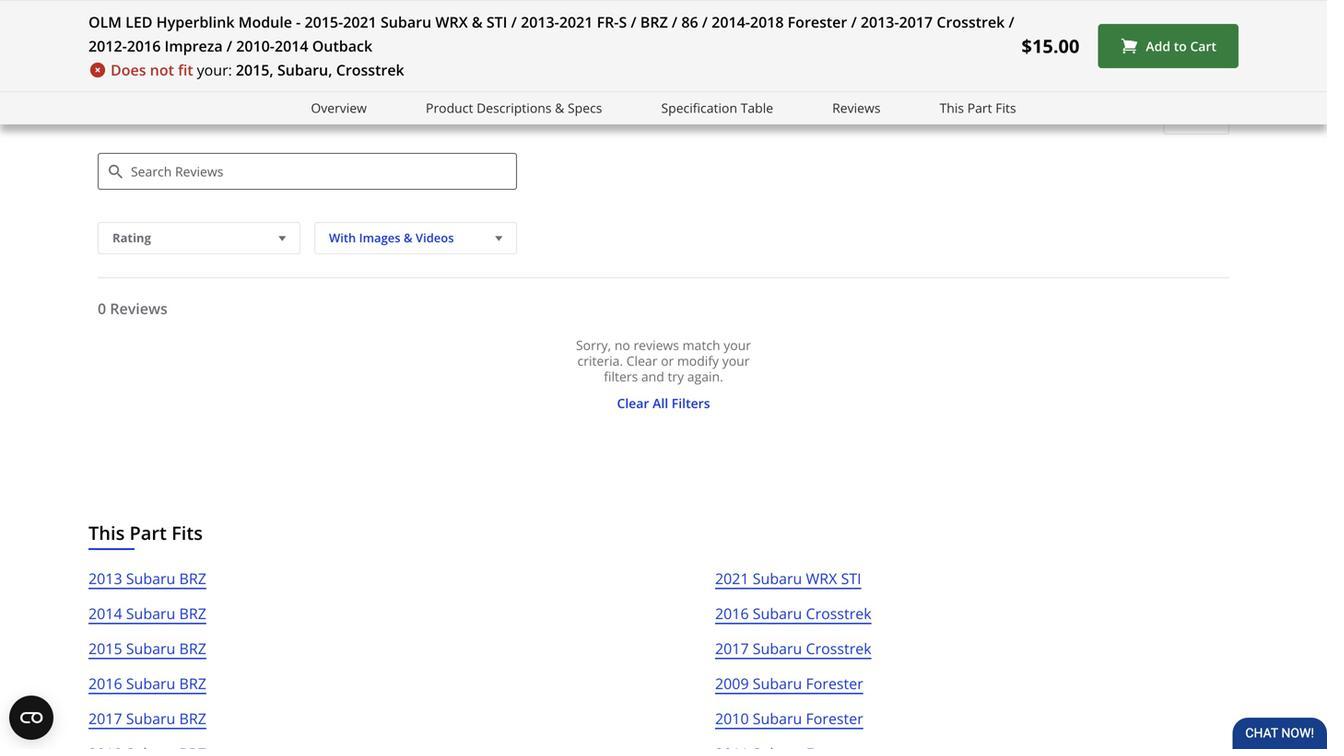 Task type: locate. For each thing, give the bounding box(es) containing it.
fit
[[178, 60, 193, 80]]

Images & Videos Filter field
[[314, 222, 517, 255]]

1 horizontal spatial this part fits
[[940, 99, 1016, 117]]

2 vertical spatial forester
[[806, 709, 863, 729]]

2 vertical spatial 2017
[[88, 709, 122, 729]]

subaru up 2014 subaru brz
[[126, 569, 175, 589]]

0 vertical spatial 2014
[[275, 36, 308, 56]]

subaru inside 2016 subaru crosstrek link
[[753, 604, 802, 624]]

0 vertical spatial 2017
[[899, 12, 933, 32]]

all down and
[[653, 395, 668, 412]]

0 horizontal spatial 2021
[[343, 12, 377, 32]]

forester right 2018
[[788, 12, 847, 32]]

reviews inside heading
[[138, 103, 196, 123]]

subaru inside 2015 subaru brz link
[[126, 639, 175, 659]]

1 horizontal spatial 2014
[[275, 36, 308, 56]]

1 vertical spatial this part fits
[[88, 520, 203, 546]]

subaru inside '2017 subaru brz' link
[[126, 709, 175, 729]]

/
[[511, 12, 517, 32], [631, 12, 636, 32], [672, 12, 678, 32], [702, 12, 708, 32], [851, 12, 857, 32], [1009, 12, 1014, 32], [227, 36, 232, 56]]

filter reviews
[[98, 103, 196, 123]]

all down cart
[[1205, 113, 1218, 128]]

2021 up outback
[[343, 12, 377, 32]]

0 horizontal spatial sti
[[486, 12, 507, 32]]

2017 for brz
[[88, 709, 122, 729]]

sti up product descriptions & specs
[[486, 12, 507, 32]]

subaru
[[381, 12, 431, 32], [126, 569, 175, 589], [753, 569, 802, 589], [126, 604, 175, 624], [753, 604, 802, 624], [126, 639, 175, 659], [753, 639, 802, 659], [126, 674, 175, 694], [753, 674, 802, 694], [126, 709, 175, 729], [753, 709, 802, 729]]

wrx up 2016 subaru crosstrek on the bottom right of page
[[806, 569, 837, 589]]

subaru for 2021 subaru wrx sti
[[753, 569, 802, 589]]

subaru up 2016 subaru crosstrek on the bottom right of page
[[753, 569, 802, 589]]

brz down the 2014 subaru brz link at the bottom left of page
[[179, 639, 206, 659]]

2 vertical spatial 2016
[[88, 674, 122, 694]]

sti
[[486, 12, 507, 32], [841, 569, 861, 589]]

2009
[[715, 674, 749, 694]]

clear down filters
[[617, 395, 649, 412]]

2021 subaru wrx sti link
[[715, 567, 861, 602]]

down triangle image
[[274, 229, 290, 248], [491, 229, 507, 248]]

1 horizontal spatial down triangle image
[[491, 229, 507, 248]]

2021 down 4.5 star rating element
[[559, 12, 593, 32]]

all inside button
[[1205, 113, 1218, 128]]

1 vertical spatial part
[[129, 520, 167, 546]]

2010 subaru forester link
[[715, 707, 863, 742]]

subaru inside the 2013 subaru brz link
[[126, 569, 175, 589]]

subaru down 2021 subaru wrx sti link
[[753, 604, 802, 624]]

no
[[615, 337, 630, 354]]

1 vertical spatial clear
[[626, 352, 657, 370]]

& for with images & videos
[[404, 230, 412, 246]]

& inside product descriptions & specs link
[[555, 99, 564, 117]]

0 vertical spatial wrx
[[435, 12, 468, 32]]

1 vertical spatial this
[[88, 520, 125, 546]]

2016 down "2015"
[[88, 674, 122, 694]]

forester
[[788, 12, 847, 32], [806, 674, 863, 694], [806, 709, 863, 729]]

subaru down 2015 subaru brz link
[[126, 674, 175, 694]]

brz for 2013 subaru brz
[[179, 569, 206, 589]]

& up product
[[472, 12, 483, 32]]

1 vertical spatial sti
[[841, 569, 861, 589]]

2021 up 2016 subaru crosstrek on the bottom right of page
[[715, 569, 749, 589]]

1 horizontal spatial 2013-
[[861, 12, 899, 32]]

1 vertical spatial &
[[555, 99, 564, 117]]

brz up 2014 subaru brz
[[179, 569, 206, 589]]

subaru for 2009 subaru forester
[[753, 674, 802, 694]]

2017 for crosstrek
[[715, 639, 749, 659]]

0 horizontal spatial fits
[[172, 520, 203, 546]]

subaru down 2009 subaru forester link on the bottom
[[753, 709, 802, 729]]

2 horizontal spatial 2021
[[715, 569, 749, 589]]

rating element
[[98, 222, 300, 255]]

down triangle image right videos
[[491, 229, 507, 248]]

add to cart button
[[1098, 24, 1239, 68]]

with
[[329, 230, 356, 246]]

2016 down led
[[127, 36, 161, 56]]

0 vertical spatial this
[[940, 99, 964, 117]]

1 vertical spatial 2014
[[88, 604, 122, 624]]

crosstrek up this part fits link
[[937, 12, 1005, 32]]

2010-
[[236, 36, 275, 56]]

1 horizontal spatial 2021
[[559, 12, 593, 32]]

product descriptions & specs link
[[426, 98, 602, 119]]

sti up 2016 subaru crosstrek on the bottom right of page
[[841, 569, 861, 589]]

reviews
[[832, 99, 881, 117], [138, 103, 196, 123], [110, 299, 168, 319]]

subaru inside the 2014 subaru brz link
[[126, 604, 175, 624]]

2013- down 4.5 star rating element
[[521, 12, 559, 32]]

subaru down the 2014 subaru brz link at the bottom left of page
[[126, 639, 175, 659]]

0 vertical spatial clear
[[1174, 113, 1202, 128]]

2014
[[275, 36, 308, 56], [88, 604, 122, 624]]

tab list
[[98, 54, 257, 82]]

2016 for 2016 subaru brz
[[88, 674, 122, 694]]

2 2013- from the left
[[861, 12, 899, 32]]

subaru right 2015-
[[381, 12, 431, 32]]

forester down 2017 subaru crosstrek link on the right
[[806, 674, 863, 694]]

1 horizontal spatial all
[[1205, 113, 1218, 128]]

subaru down 2016 subaru crosstrek link
[[753, 639, 802, 659]]

clear left or
[[626, 352, 657, 370]]

outback
[[312, 36, 372, 56]]

2 horizontal spatial &
[[555, 99, 564, 117]]

this
[[940, 99, 964, 117], [88, 520, 125, 546]]

0 horizontal spatial this
[[88, 520, 125, 546]]

clear down add to cart at the top
[[1174, 113, 1202, 128]]

wrx up product
[[435, 12, 468, 32]]

tab list containing reviews
[[98, 54, 257, 82]]

brz down 2016 subaru brz link
[[179, 709, 206, 729]]

2021
[[343, 12, 377, 32], [559, 12, 593, 32], [715, 569, 749, 589]]

1 vertical spatial all
[[653, 395, 668, 412]]

1 horizontal spatial fits
[[996, 99, 1016, 117]]

0 horizontal spatial 2014
[[88, 604, 122, 624]]

brz for 2014 subaru brz
[[179, 604, 206, 624]]

& for product descriptions & specs
[[555, 99, 564, 117]]

filters
[[604, 368, 638, 385]]

specification table
[[661, 99, 773, 117]]

1 down triangle image from the left
[[274, 229, 290, 248]]

1 horizontal spatial &
[[472, 12, 483, 32]]

2014 subaru brz
[[88, 604, 206, 624]]

0 horizontal spatial down triangle image
[[274, 229, 290, 248]]

& inside with images & videos field
[[404, 230, 412, 246]]

subaru inside 2010 subaru forester link
[[753, 709, 802, 729]]

subaru down 2017 subaru crosstrek link on the right
[[753, 674, 802, 694]]

brz
[[640, 12, 668, 32], [179, 569, 206, 589], [179, 604, 206, 624], [179, 639, 206, 659], [179, 674, 206, 694], [179, 709, 206, 729]]

2 horizontal spatial 2016
[[715, 604, 749, 624]]

0 horizontal spatial 2016
[[88, 674, 122, 694]]

0 vertical spatial sti
[[486, 12, 507, 32]]

overview link
[[311, 98, 367, 119]]

1 horizontal spatial 2016
[[127, 36, 161, 56]]

0 horizontal spatial 2013-
[[521, 12, 559, 32]]

& left videos
[[404, 230, 412, 246]]

forester for 2009 subaru forester
[[806, 674, 863, 694]]

subaru down the 2013 subaru brz link
[[126, 604, 175, 624]]

match
[[682, 337, 720, 354]]

subaru for 2016 subaru crosstrek
[[753, 604, 802, 624]]

subaru inside 2021 subaru wrx sti link
[[753, 569, 802, 589]]

2015,
[[236, 60, 274, 80]]

forester for 2010 subaru forester
[[806, 709, 863, 729]]

table
[[741, 99, 773, 117]]

1 horizontal spatial 2017
[[715, 639, 749, 659]]

2013- up reviews link
[[861, 12, 899, 32]]

subaru down 2016 subaru brz link
[[126, 709, 175, 729]]

your:
[[197, 60, 232, 80]]

2018
[[750, 12, 784, 32]]

0 horizontal spatial part
[[129, 520, 167, 546]]

2 horizontal spatial 2017
[[899, 12, 933, 32]]

subaru inside 2009 subaru forester link
[[753, 674, 802, 694]]

this part fits link
[[940, 98, 1016, 119]]

2 vertical spatial &
[[404, 230, 412, 246]]

down triangle image left with at the left of page
[[274, 229, 290, 248]]

again.
[[687, 368, 723, 385]]

down triangle image inside rating filter field
[[274, 229, 290, 248]]

2016
[[127, 36, 161, 56], [715, 604, 749, 624], [88, 674, 122, 694]]

0 vertical spatial &
[[472, 12, 483, 32]]

2016 inside 2016 subaru crosstrek link
[[715, 604, 749, 624]]

0 horizontal spatial wrx
[[435, 12, 468, 32]]

2016 subaru brz link
[[88, 672, 206, 707]]

1 horizontal spatial this
[[940, 99, 964, 117]]

reviews
[[98, 54, 153, 71]]

2017 subaru brz link
[[88, 707, 206, 742]]

0 vertical spatial all
[[1205, 113, 1218, 128]]

down triangle image for rating
[[274, 229, 290, 248]]

subaru for 2017 subaru brz
[[126, 709, 175, 729]]

subaru inside 2016 subaru brz link
[[126, 674, 175, 694]]

brz for 2016 subaru brz
[[179, 674, 206, 694]]

rating
[[112, 230, 151, 246]]

0 horizontal spatial all
[[653, 395, 668, 412]]

forester down 2009 subaru forester link on the bottom
[[806, 709, 863, 729]]

& left specs on the top of the page
[[555, 99, 564, 117]]

images & videos element
[[314, 222, 517, 255]]

2 down triangle image from the left
[[491, 229, 507, 248]]

reviews for filter reviews
[[138, 103, 196, 123]]

0 vertical spatial forester
[[788, 12, 847, 32]]

1 vertical spatial forester
[[806, 674, 863, 694]]

2014 up "2015"
[[88, 604, 122, 624]]

fr-
[[597, 12, 619, 32]]

2014-
[[712, 12, 750, 32]]

specs
[[568, 99, 602, 117]]

your
[[724, 337, 751, 354], [722, 352, 750, 370]]

subaru for 2016 subaru brz
[[126, 674, 175, 694]]

this part fits
[[940, 99, 1016, 117], [88, 520, 203, 546]]

brz right s
[[640, 12, 668, 32]]

0 horizontal spatial &
[[404, 230, 412, 246]]

2016 down 2021 subaru wrx sti link
[[715, 604, 749, 624]]

2017
[[899, 12, 933, 32], [715, 639, 749, 659], [88, 709, 122, 729]]

0 horizontal spatial 2017
[[88, 709, 122, 729]]

specification
[[661, 99, 737, 117]]

clear all button
[[1163, 106, 1229, 135]]

1 vertical spatial wrx
[[806, 569, 837, 589]]

subaru for 2010 subaru forester
[[753, 709, 802, 729]]

1 2013- from the left
[[521, 12, 559, 32]]

86
[[681, 12, 698, 32]]

brz down the 2013 subaru brz link
[[179, 604, 206, 624]]

brz inside olm led hyperblink module - 2015-2021 subaru wrx & sti / 2013-2021 fr-s / brz / 86 / 2014-2018 forester / 2013-2017 crosstrek / 2012-2016 impreza / 2010-2014 outback
[[640, 12, 668, 32]]

0 vertical spatial fits
[[996, 99, 1016, 117]]

2016 inside 2016 subaru brz link
[[88, 674, 122, 694]]

brz down 2015 subaru brz link
[[179, 674, 206, 694]]

brz for 2017 subaru brz
[[179, 709, 206, 729]]

clear
[[1174, 113, 1202, 128], [626, 352, 657, 370], [617, 395, 649, 412]]

2009 subaru forester
[[715, 674, 863, 694]]

open widget image
[[9, 696, 53, 740]]

down triangle image inside with images & videos field
[[491, 229, 507, 248]]

hyperblink
[[156, 12, 235, 32]]

2017 subaru crosstrek link
[[715, 637, 871, 672]]

0 vertical spatial 2016
[[127, 36, 161, 56]]

1 vertical spatial 2017
[[715, 639, 749, 659]]

sorry,
[[576, 337, 611, 354]]

1 horizontal spatial part
[[967, 99, 992, 117]]

brz for 2015 subaru brz
[[179, 639, 206, 659]]

fits
[[996, 99, 1016, 117], [172, 520, 203, 546]]

filter
[[98, 103, 134, 123]]

Rating Filter field
[[98, 222, 300, 255]]

all
[[1205, 113, 1218, 128], [653, 395, 668, 412]]

2014 down the -
[[275, 36, 308, 56]]

subaru inside 2017 subaru crosstrek link
[[753, 639, 802, 659]]

1 vertical spatial 2016
[[715, 604, 749, 624]]

part
[[967, 99, 992, 117], [129, 520, 167, 546]]



Task type: vqa. For each thing, say whether or not it's contained in the screenshot.
2009 Subaru Forester's SUBARU
yes



Task type: describe. For each thing, give the bounding box(es) containing it.
0 vertical spatial this part fits
[[940, 99, 1016, 117]]

clear all
[[1174, 113, 1218, 128]]

forester inside olm led hyperblink module - 2015-2021 subaru wrx & sti / 2013-2021 fr-s / brz / 86 / 2014-2018 forester / 2013-2017 crosstrek / 2012-2016 impreza / 2010-2014 outback
[[788, 12, 847, 32]]

subaru,
[[277, 60, 332, 80]]

$15.00
[[1022, 33, 1080, 59]]

sorry, no reviews match your criteria. clear or modify your filters and try again. clear all filters
[[576, 337, 751, 412]]

0
[[98, 299, 106, 319]]

1 horizontal spatial sti
[[841, 569, 861, 589]]

module
[[238, 12, 292, 32]]

2016 subaru brz
[[88, 674, 206, 694]]

questions
[[169, 54, 241, 71]]

2015-
[[305, 12, 343, 32]]

impreza
[[164, 36, 223, 56]]

2009 subaru forester link
[[715, 672, 863, 707]]

cart
[[1190, 37, 1216, 55]]

and
[[641, 368, 664, 385]]

2 vertical spatial clear
[[617, 395, 649, 412]]

4.5 star rating element
[[540, 0, 594, 3]]

add to cart
[[1146, 37, 1216, 55]]

product
[[426, 99, 473, 117]]

crosstrek down 2016 subaru crosstrek link
[[806, 639, 871, 659]]

2017 subaru brz
[[88, 709, 206, 729]]

images
[[359, 230, 401, 246]]

subaru for 2013 subaru brz
[[126, 569, 175, 589]]

2010
[[715, 709, 749, 729]]

0 horizontal spatial this part fits
[[88, 520, 203, 546]]

subaru for 2017 subaru crosstrek
[[753, 639, 802, 659]]

filter reviews heading
[[98, 103, 1229, 139]]

2017 subaru crosstrek
[[715, 639, 871, 659]]

clear inside button
[[1174, 113, 1202, 128]]

filters
[[672, 395, 710, 412]]

olm led hyperblink module - 2015-2021 subaru wrx & sti / 2013-2021 fr-s / brz / 86 / 2014-2018 forester / 2013-2017 crosstrek / 2012-2016 impreza / 2010-2014 outback
[[88, 12, 1014, 56]]

2016 inside olm led hyperblink module - 2015-2021 subaru wrx & sti / 2013-2021 fr-s / brz / 86 / 2014-2018 forester / 2013-2017 crosstrek / 2012-2016 impreza / 2010-2014 outback
[[127, 36, 161, 56]]

s
[[619, 12, 627, 32]]

does not fit your: 2015, subaru, crosstrek
[[111, 60, 404, 80]]

crosstrek inside olm led hyperblink module - 2015-2021 subaru wrx & sti / 2013-2021 fr-s / brz / 86 / 2014-2018 forester / 2013-2017 crosstrek / 2012-2016 impreza / 2010-2014 outback
[[937, 12, 1005, 32]]

sti inside olm led hyperblink module - 2015-2021 subaru wrx & sti / 2013-2021 fr-s / brz / 86 / 2014-2018 forester / 2013-2017 crosstrek / 2012-2016 impreza / 2010-2014 outback
[[486, 12, 507, 32]]

magnifying glass image
[[109, 165, 123, 179]]

1 horizontal spatial wrx
[[806, 569, 837, 589]]

all inside the sorry, no reviews match your criteria. clear or modify your filters and try again. clear all filters
[[653, 395, 668, 412]]

2016 for 2016 subaru crosstrek
[[715, 604, 749, 624]]

clear all filters link
[[611, 395, 717, 412]]

product descriptions & specs
[[426, 99, 602, 117]]

subaru inside olm led hyperblink module - 2015-2021 subaru wrx & sti / 2013-2021 fr-s / brz / 86 / 2014-2018 forester / 2013-2017 crosstrek / 2012-2016 impreza / 2010-2014 outback
[[381, 12, 431, 32]]

2015
[[88, 639, 122, 659]]

1 vertical spatial fits
[[172, 520, 203, 546]]

2015 subaru brz
[[88, 639, 206, 659]]

2015 subaru brz link
[[88, 637, 206, 672]]

overview
[[311, 99, 367, 117]]

subaru for 2014 subaru brz
[[126, 604, 175, 624]]

2013 subaru brz
[[88, 569, 206, 589]]

2017 inside olm led hyperblink module - 2015-2021 subaru wrx & sti / 2013-2021 fr-s / brz / 86 / 2014-2018 forester / 2013-2017 crosstrek / 2012-2016 impreza / 2010-2014 outback
[[899, 12, 933, 32]]

your right the modify
[[722, 352, 750, 370]]

wrx inside olm led hyperblink module - 2015-2021 subaru wrx & sti / 2013-2021 fr-s / brz / 86 / 2014-2018 forester / 2013-2017 crosstrek / 2012-2016 impreza / 2010-2014 outback
[[435, 12, 468, 32]]

2014 subaru brz link
[[88, 602, 206, 637]]

descriptions
[[477, 99, 552, 117]]

0 reviews
[[98, 299, 168, 319]]

0 vertical spatial part
[[967, 99, 992, 117]]

to
[[1174, 37, 1187, 55]]

crosstrek down outback
[[336, 60, 404, 80]]

reviews
[[634, 337, 679, 354]]

2012-
[[88, 36, 127, 56]]

2021 subaru wrx sti
[[715, 569, 861, 589]]

try
[[668, 368, 684, 385]]

add
[[1146, 37, 1170, 55]]

not
[[150, 60, 174, 80]]

your right match
[[724, 337, 751, 354]]

reviews for 0 reviews
[[110, 299, 168, 319]]

led
[[125, 12, 153, 32]]

videos
[[416, 230, 454, 246]]

2016 subaru crosstrek
[[715, 604, 871, 624]]

modify
[[677, 352, 719, 370]]

criteria.
[[577, 352, 623, 370]]

2013 subaru brz link
[[88, 567, 206, 602]]

2014 inside olm led hyperblink module - 2015-2021 subaru wrx & sti / 2013-2021 fr-s / brz / 86 / 2014-2018 forester / 2013-2017 crosstrek / 2012-2016 impreza / 2010-2014 outback
[[275, 36, 308, 56]]

2013
[[88, 569, 122, 589]]

or
[[661, 352, 674, 370]]

reviews link
[[832, 98, 881, 119]]

Search Reviews search field
[[98, 153, 517, 190]]

2010 subaru forester
[[715, 709, 863, 729]]

2016 subaru crosstrek link
[[715, 602, 871, 637]]

does
[[111, 60, 146, 80]]

olm
[[88, 12, 122, 32]]

crosstrek up 2017 subaru crosstrek
[[806, 604, 871, 624]]

down triangle image for with images & videos
[[491, 229, 507, 248]]

specification table link
[[661, 98, 773, 119]]

with images & videos
[[329, 230, 454, 246]]

subaru for 2015 subaru brz
[[126, 639, 175, 659]]

& inside olm led hyperblink module - 2015-2021 subaru wrx & sti / 2013-2021 fr-s / brz / 86 / 2014-2018 forester / 2013-2017 crosstrek / 2012-2016 impreza / 2010-2014 outback
[[472, 12, 483, 32]]

-
[[296, 12, 301, 32]]



